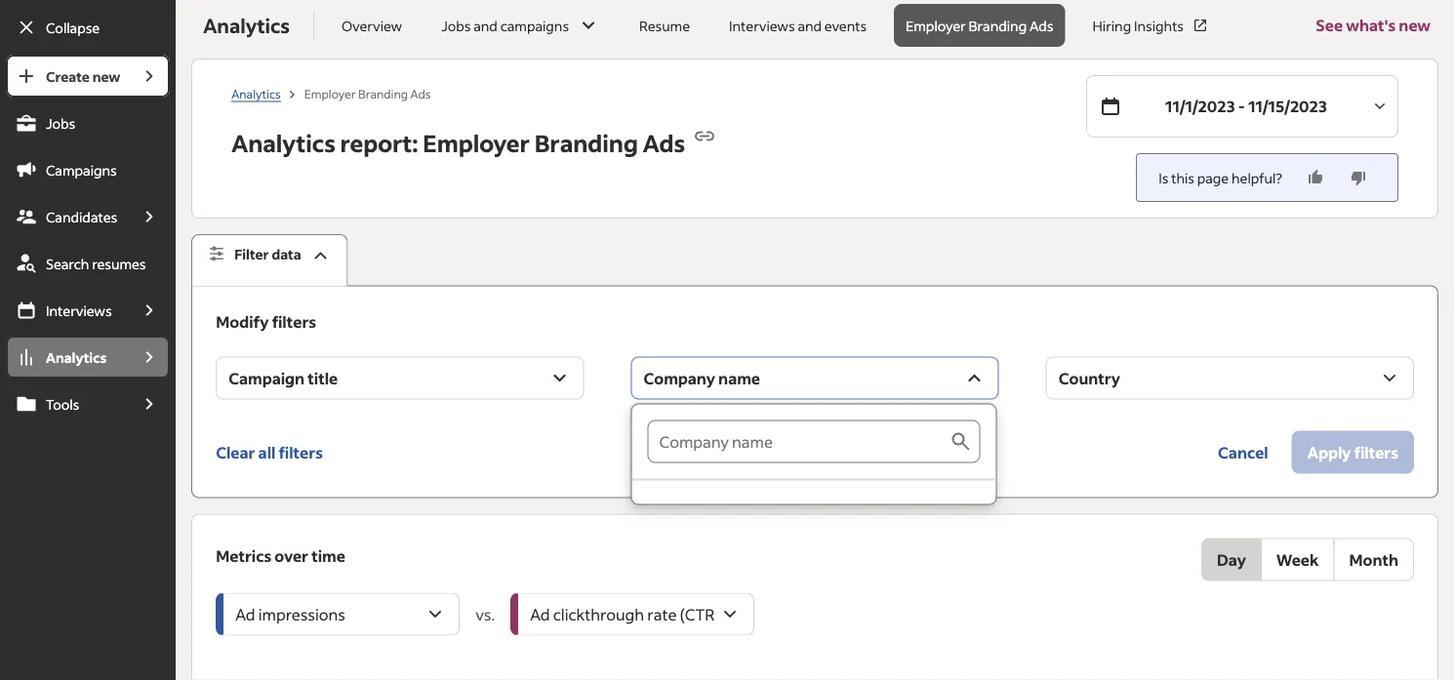 Task type: vqa. For each thing, say whether or not it's contained in the screenshot.
COMMONLY
no



Task type: describe. For each thing, give the bounding box(es) containing it.
modify
[[216, 312, 269, 332]]

interviews and events
[[729, 17, 867, 34]]

interviews for interviews and events
[[729, 17, 795, 34]]

1 vertical spatial analytics link
[[6, 336, 129, 379]]

campaigns link
[[6, 148, 170, 191]]

this page is not helpful image
[[1349, 168, 1369, 187]]

day
[[1217, 550, 1247, 570]]

clear all filters button
[[216, 431, 323, 474]]

resumes
[[92, 255, 146, 272]]

what's
[[1347, 15, 1396, 35]]

1 vertical spatial new
[[92, 67, 120, 85]]

filter data button
[[192, 234, 348, 287]]

11/1/2023 - 11/15/2023
[[1166, 96, 1328, 116]]

show shareable url image
[[693, 124, 717, 148]]

and for interviews
[[798, 17, 822, 34]]

tools link
[[6, 383, 129, 426]]

is this page helpful?
[[1159, 169, 1283, 186]]

vs.
[[476, 604, 495, 624]]

1 horizontal spatial analytics link
[[232, 86, 281, 102]]

events
[[825, 17, 867, 34]]

jobs for jobs and campaigns
[[441, 17, 471, 34]]

this page is helpful image
[[1306, 168, 1326, 187]]

country button
[[1046, 357, 1415, 400]]

filter data
[[235, 246, 301, 263]]

campaign title
[[229, 368, 338, 388]]

this
[[1172, 169, 1195, 186]]

filter
[[235, 246, 269, 263]]

hiring insights link
[[1081, 4, 1221, 47]]

clear
[[216, 442, 255, 462]]

helpful?
[[1232, 169, 1283, 186]]

page
[[1198, 169, 1229, 186]]

month
[[1350, 550, 1399, 570]]

0 horizontal spatial branding
[[358, 86, 408, 101]]

analytics report: employer branding ads
[[232, 128, 685, 158]]

0 vertical spatial employer
[[906, 17, 966, 34]]

1 vertical spatial ads
[[411, 86, 431, 101]]

metrics over time
[[216, 546, 345, 566]]

week
[[1277, 550, 1319, 570]]

see what's new
[[1316, 15, 1431, 35]]

create new
[[46, 67, 120, 85]]

0 horizontal spatial employer branding ads
[[304, 86, 431, 101]]

2 vertical spatial ads
[[643, 128, 685, 158]]

Company name field
[[648, 420, 949, 463]]

ads inside 'employer branding ads' link
[[1030, 17, 1054, 34]]

country
[[1059, 368, 1121, 388]]

overview link
[[330, 4, 414, 47]]

is
[[1159, 169, 1169, 186]]

cancel button
[[1203, 431, 1285, 474]]

company name button
[[631, 357, 1000, 400]]

see
[[1316, 15, 1343, 35]]

menu bar containing create new
[[0, 55, 176, 681]]

clear all filters
[[216, 442, 323, 462]]

cancel
[[1219, 442, 1269, 462]]



Task type: locate. For each thing, give the bounding box(es) containing it.
metrics
[[216, 546, 272, 566]]

employer branding ads link
[[894, 4, 1066, 47]]

company name
[[644, 368, 761, 388]]

11/15/2023
[[1249, 96, 1328, 116]]

interviews
[[729, 17, 795, 34], [46, 302, 112, 319]]

and for jobs
[[474, 17, 498, 34]]

0 vertical spatial interviews
[[729, 17, 795, 34]]

search resumes
[[46, 255, 146, 272]]

1 vertical spatial employer branding ads
[[304, 86, 431, 101]]

2 and from the left
[[798, 17, 822, 34]]

branding
[[969, 17, 1027, 34], [358, 86, 408, 101], [535, 128, 638, 158]]

1 vertical spatial interviews
[[46, 302, 112, 319]]

ads
[[1030, 17, 1054, 34], [411, 86, 431, 101], [643, 128, 685, 158]]

0 vertical spatial new
[[1399, 15, 1431, 35]]

campaign title button
[[216, 357, 584, 400]]

1 horizontal spatial employer branding ads
[[906, 17, 1054, 34]]

hiring insights
[[1093, 17, 1184, 34]]

1 horizontal spatial interviews
[[729, 17, 795, 34]]

tools
[[46, 395, 79, 413]]

employer right report:
[[423, 128, 530, 158]]

time
[[312, 546, 345, 566]]

report:
[[340, 128, 418, 158]]

analytics link
[[232, 86, 281, 102], [6, 336, 129, 379]]

1 horizontal spatial ads
[[643, 128, 685, 158]]

and left events
[[798, 17, 822, 34]]

search
[[46, 255, 89, 272]]

interviews and events link
[[718, 4, 879, 47]]

jobs inside 'button'
[[441, 17, 471, 34]]

employer
[[906, 17, 966, 34], [304, 86, 356, 101], [423, 128, 530, 158]]

filters right all
[[279, 442, 323, 462]]

insights
[[1134, 17, 1184, 34]]

-
[[1239, 96, 1246, 116]]

employer up report:
[[304, 86, 356, 101]]

1 vertical spatial jobs
[[46, 114, 75, 132]]

and
[[474, 17, 498, 34], [798, 17, 822, 34]]

filters
[[272, 312, 316, 332], [279, 442, 323, 462]]

modify filters
[[216, 312, 316, 332]]

1 vertical spatial filters
[[279, 442, 323, 462]]

candidates link
[[6, 195, 129, 238]]

0 vertical spatial branding
[[969, 17, 1027, 34]]

branding inside 'employer branding ads' link
[[969, 17, 1027, 34]]

interviews down 'search resumes' link
[[46, 302, 112, 319]]

campaigns
[[500, 17, 569, 34]]

resume link
[[628, 4, 702, 47]]

company name list box
[[632, 405, 996, 504]]

2 vertical spatial employer
[[423, 128, 530, 158]]

menu bar
[[0, 55, 176, 681]]

1 vertical spatial employer
[[304, 86, 356, 101]]

2 horizontal spatial employer
[[906, 17, 966, 34]]

ads left hiring
[[1030, 17, 1054, 34]]

collapse button
[[6, 6, 170, 49]]

0 horizontal spatial new
[[92, 67, 120, 85]]

filters right "modify"
[[272, 312, 316, 332]]

title
[[308, 368, 338, 388]]

candidates
[[46, 208, 117, 226]]

0 horizontal spatial analytics link
[[6, 336, 129, 379]]

2 horizontal spatial ads
[[1030, 17, 1054, 34]]

company
[[644, 368, 716, 388]]

0 horizontal spatial employer
[[304, 86, 356, 101]]

0 horizontal spatial interviews
[[46, 302, 112, 319]]

1 horizontal spatial and
[[798, 17, 822, 34]]

filters inside button
[[279, 442, 323, 462]]

and left 'campaigns'
[[474, 17, 498, 34]]

jobs link
[[6, 102, 170, 144]]

jobs left 'campaigns'
[[441, 17, 471, 34]]

ads left show shareable url 'image'
[[643, 128, 685, 158]]

0 horizontal spatial jobs
[[46, 114, 75, 132]]

11/1/2023
[[1166, 96, 1236, 116]]

1 horizontal spatial employer
[[423, 128, 530, 158]]

employer branding ads inside 'employer branding ads' link
[[906, 17, 1054, 34]]

campaign
[[229, 368, 305, 388]]

jobs for jobs
[[46, 114, 75, 132]]

data
[[272, 246, 301, 263]]

name
[[719, 368, 761, 388]]

create new link
[[6, 55, 129, 98]]

create
[[46, 67, 90, 85]]

employer right events
[[906, 17, 966, 34]]

over
[[275, 546, 308, 566]]

and inside 'button'
[[474, 17, 498, 34]]

interviews left events
[[729, 17, 795, 34]]

1 horizontal spatial branding
[[535, 128, 638, 158]]

0 vertical spatial filters
[[272, 312, 316, 332]]

1 horizontal spatial new
[[1399, 15, 1431, 35]]

jobs down create new link
[[46, 114, 75, 132]]

interviews link
[[6, 289, 129, 332]]

analytics
[[203, 13, 290, 38], [232, 86, 281, 101], [232, 128, 336, 158], [46, 349, 107, 366]]

jobs
[[441, 17, 471, 34], [46, 114, 75, 132]]

0 horizontal spatial and
[[474, 17, 498, 34]]

collapse
[[46, 19, 100, 36]]

search resumes link
[[6, 242, 170, 285]]

resume
[[640, 17, 690, 34]]

overview
[[342, 17, 402, 34]]

0 vertical spatial ads
[[1030, 17, 1054, 34]]

2 horizontal spatial branding
[[969, 17, 1027, 34]]

new right what's
[[1399, 15, 1431, 35]]

new
[[1399, 15, 1431, 35], [92, 67, 120, 85]]

0 vertical spatial jobs
[[441, 17, 471, 34]]

jobs and campaigns
[[441, 17, 569, 34]]

interviews for interviews
[[46, 302, 112, 319]]

new right create
[[92, 67, 120, 85]]

see what's new button
[[1316, 0, 1431, 59]]

jobs and campaigns button
[[430, 4, 612, 47]]

0 vertical spatial analytics link
[[232, 86, 281, 102]]

0 vertical spatial employer branding ads
[[906, 17, 1054, 34]]

2 vertical spatial branding
[[535, 128, 638, 158]]

all
[[258, 442, 276, 462]]

ads up analytics report: employer branding ads
[[411, 86, 431, 101]]

1 horizontal spatial jobs
[[441, 17, 471, 34]]

hiring
[[1093, 17, 1132, 34]]

1 and from the left
[[474, 17, 498, 34]]

new inside "button"
[[1399, 15, 1431, 35]]

employer branding ads
[[906, 17, 1054, 34], [304, 86, 431, 101]]

1 vertical spatial branding
[[358, 86, 408, 101]]

0 horizontal spatial ads
[[411, 86, 431, 101]]

campaigns
[[46, 161, 117, 179]]



